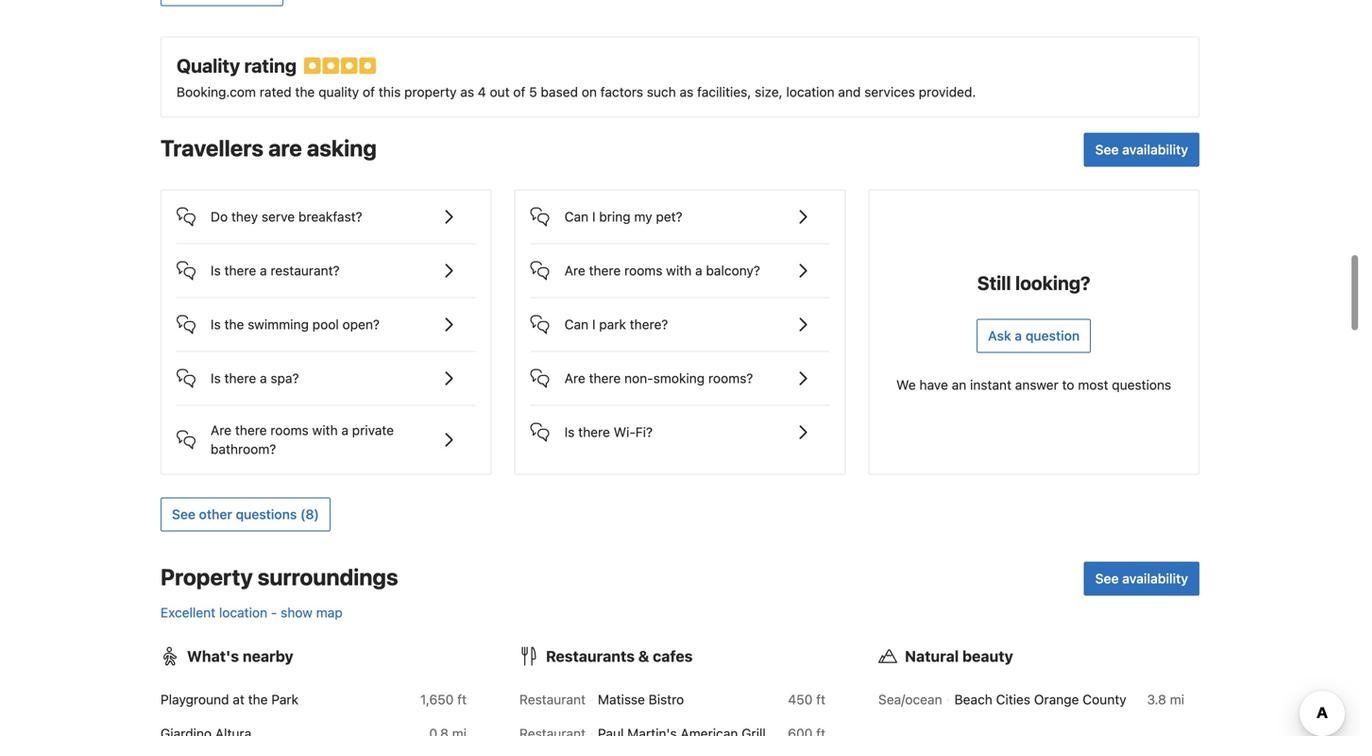 Task type: locate. For each thing, give the bounding box(es) containing it.
the right at
[[248, 692, 268, 708]]

are up can i park there?
[[565, 263, 586, 278]]

2 ft from the left
[[817, 692, 826, 708]]

facilities,
[[698, 84, 752, 100]]

booking.com rated the quality of this property as 4 out of 5 based on factors such as facilities, size, location and services provided.
[[177, 84, 977, 100]]

is for is there a spa?
[[211, 371, 221, 386]]

450 ft
[[789, 692, 826, 708]]

asking
[[307, 135, 377, 161]]

there down they
[[225, 263, 256, 278]]

1 vertical spatial i
[[592, 317, 596, 332]]

1 vertical spatial location
[[219, 605, 268, 621]]

a right ask
[[1015, 328, 1023, 344]]

can for can i bring my pet?
[[565, 209, 589, 225]]

there left non-
[[589, 371, 621, 386]]

2 see availability from the top
[[1096, 571, 1189, 587]]

are for are there rooms with a private bathroom?
[[211, 423, 232, 438]]

rooms up the bathroom?
[[271, 423, 309, 438]]

availability for property surroundings
[[1123, 571, 1189, 587]]

as left 4
[[461, 84, 475, 100]]

a inside the are there rooms with a private bathroom?
[[342, 423, 349, 438]]

ask a question button
[[977, 319, 1092, 353]]

show
[[281, 605, 313, 621]]

there left wi-
[[579, 424, 610, 440]]

0 vertical spatial the
[[295, 84, 315, 100]]

ft right 1,650 at the bottom left of the page
[[458, 692, 467, 708]]

there up the bathroom?
[[235, 423, 267, 438]]

see availability button
[[1085, 133, 1200, 167], [1085, 562, 1200, 596]]

1 ft from the left
[[458, 692, 467, 708]]

there for are there non-smoking rooms?
[[589, 371, 621, 386]]

factors
[[601, 84, 644, 100]]

a left balcony?
[[696, 263, 703, 278]]

there up park
[[589, 263, 621, 278]]

ask a question
[[989, 328, 1080, 344]]

question
[[1026, 328, 1080, 344]]

rooms inside the are there rooms with a private bathroom?
[[271, 423, 309, 438]]

are
[[565, 263, 586, 278], [565, 371, 586, 386], [211, 423, 232, 438]]

1 can from the top
[[565, 209, 589, 225]]

private
[[352, 423, 394, 438]]

1 horizontal spatial rooms
[[625, 263, 663, 278]]

450
[[789, 692, 813, 708]]

rooms down the my at the left
[[625, 263, 663, 278]]

0 vertical spatial see
[[1096, 142, 1120, 157]]

questions
[[1113, 377, 1172, 393], [236, 507, 297, 522]]

location
[[787, 84, 835, 100], [219, 605, 268, 621]]

is left wi-
[[565, 424, 575, 440]]

2 of from the left
[[514, 84, 526, 100]]

travellers
[[161, 135, 264, 161]]

are up the bathroom?
[[211, 423, 232, 438]]

is down do
[[211, 263, 221, 278]]

is left swimming
[[211, 317, 221, 332]]

1,650 ft
[[421, 692, 467, 708]]

cafes
[[653, 648, 693, 665]]

i left park
[[592, 317, 596, 332]]

open?
[[343, 317, 380, 332]]

orange
[[1035, 692, 1080, 708]]

are up is there wi-fi?
[[565, 371, 586, 386]]

questions right most
[[1113, 377, 1172, 393]]

1 i from the top
[[592, 209, 596, 225]]

1 vertical spatial availability
[[1123, 571, 1189, 587]]

3.8
[[1148, 692, 1167, 708]]

property
[[405, 84, 457, 100]]

5
[[529, 84, 537, 100]]

questions inside button
[[236, 507, 297, 522]]

location left and
[[787, 84, 835, 100]]

of
[[363, 84, 375, 100], [514, 84, 526, 100]]

2 can from the top
[[565, 317, 589, 332]]

2 i from the top
[[592, 317, 596, 332]]

1 vertical spatial the
[[225, 317, 244, 332]]

other
[[199, 507, 232, 522]]

0 horizontal spatial the
[[225, 317, 244, 332]]

breakfast?
[[299, 209, 363, 225]]

there left spa?
[[225, 371, 256, 386]]

a left private
[[342, 423, 349, 438]]

what's nearby
[[187, 648, 294, 665]]

0 vertical spatial see availability button
[[1085, 133, 1200, 167]]

pool
[[313, 317, 339, 332]]

the inside button
[[225, 317, 244, 332]]

there for is there wi-fi?
[[579, 424, 610, 440]]

1 vertical spatial questions
[[236, 507, 297, 522]]

0 horizontal spatial as
[[461, 84, 475, 100]]

can left bring
[[565, 209, 589, 225]]

0 vertical spatial availability
[[1123, 142, 1189, 157]]

excellent location - show map link
[[161, 605, 343, 621]]

see for travellers are asking
[[1096, 142, 1120, 157]]

0 vertical spatial with
[[667, 263, 692, 278]]

0 vertical spatial location
[[787, 84, 835, 100]]

restaurants
[[546, 648, 635, 665]]

0 vertical spatial are
[[565, 263, 586, 278]]

are for are there rooms with a balcony?
[[565, 263, 586, 278]]

0 vertical spatial questions
[[1113, 377, 1172, 393]]

ft right 450
[[817, 692, 826, 708]]

property
[[161, 564, 253, 590]]

there for is there a restaurant?
[[225, 263, 256, 278]]

see other questions (8)
[[172, 507, 319, 522]]

2 see availability button from the top
[[1085, 562, 1200, 596]]

are there non-smoking rooms?
[[565, 371, 754, 386]]

bathroom?
[[211, 441, 276, 457]]

1 horizontal spatial of
[[514, 84, 526, 100]]

with up can i park there? button
[[667, 263, 692, 278]]

there
[[225, 263, 256, 278], [589, 263, 621, 278], [225, 371, 256, 386], [589, 371, 621, 386], [235, 423, 267, 438], [579, 424, 610, 440]]

the left swimming
[[225, 317, 244, 332]]

location left - on the bottom of the page
[[219, 605, 268, 621]]

1 horizontal spatial ft
[[817, 692, 826, 708]]

1 see availability button from the top
[[1085, 133, 1200, 167]]

rating
[[244, 54, 297, 77]]

the for at
[[248, 692, 268, 708]]

1 vertical spatial with
[[312, 423, 338, 438]]

with left private
[[312, 423, 338, 438]]

2 vertical spatial are
[[211, 423, 232, 438]]

0 horizontal spatial with
[[312, 423, 338, 438]]

is there wi-fi?
[[565, 424, 653, 440]]

0 vertical spatial see availability
[[1096, 142, 1189, 157]]

there inside the are there rooms with a private bathroom?
[[235, 423, 267, 438]]

rooms for private
[[271, 423, 309, 438]]

availability
[[1123, 142, 1189, 157], [1123, 571, 1189, 587]]

0 vertical spatial can
[[565, 209, 589, 225]]

are there rooms with a private bathroom?
[[211, 423, 394, 457]]

looking?
[[1016, 272, 1091, 294]]

i left bring
[[592, 209, 596, 225]]

and
[[839, 84, 861, 100]]

booking.com
[[177, 84, 256, 100]]

can i park there? button
[[531, 298, 830, 336]]

1 of from the left
[[363, 84, 375, 100]]

(8)
[[300, 507, 319, 522]]

1 horizontal spatial as
[[680, 84, 694, 100]]

1,650
[[421, 692, 454, 708]]

property surroundings
[[161, 564, 398, 590]]

mi
[[1171, 692, 1185, 708]]

1 availability from the top
[[1123, 142, 1189, 157]]

0 horizontal spatial ft
[[458, 692, 467, 708]]

0 vertical spatial i
[[592, 209, 596, 225]]

1 vertical spatial are
[[565, 371, 586, 386]]

0 horizontal spatial questions
[[236, 507, 297, 522]]

1 vertical spatial rooms
[[271, 423, 309, 438]]

is the swimming pool open?
[[211, 317, 380, 332]]

with
[[667, 263, 692, 278], [312, 423, 338, 438]]

we
[[897, 377, 916, 393]]

can left park
[[565, 317, 589, 332]]

a left spa?
[[260, 371, 267, 386]]

map
[[316, 605, 343, 621]]

with inside the are there rooms with a private bathroom?
[[312, 423, 338, 438]]

2 vertical spatial the
[[248, 692, 268, 708]]

quality
[[177, 54, 240, 77]]

0 horizontal spatial of
[[363, 84, 375, 100]]

is for is there a restaurant?
[[211, 263, 221, 278]]

i for park
[[592, 317, 596, 332]]

1 see availability from the top
[[1096, 142, 1189, 157]]

1 vertical spatial see availability
[[1096, 571, 1189, 587]]

1 vertical spatial can
[[565, 317, 589, 332]]

restaurant?
[[271, 263, 340, 278]]

1 horizontal spatial the
[[248, 692, 268, 708]]

2 availability from the top
[[1123, 571, 1189, 587]]

are there rooms with a private bathroom? button
[[177, 406, 476, 459]]

see other questions (8) button
[[161, 498, 331, 532]]

an
[[952, 377, 967, 393]]

of left 5
[[514, 84, 526, 100]]

2 horizontal spatial the
[[295, 84, 315, 100]]

see availability button for property surroundings
[[1085, 562, 1200, 596]]

beauty
[[963, 648, 1014, 665]]

1 horizontal spatial with
[[667, 263, 692, 278]]

with for private
[[312, 423, 338, 438]]

0 vertical spatial rooms
[[625, 263, 663, 278]]

there for are there rooms with a balcony?
[[589, 263, 621, 278]]

is for is there wi-fi?
[[565, 424, 575, 440]]

2 vertical spatial see
[[1096, 571, 1120, 587]]

as right such
[[680, 84, 694, 100]]

questions left (8)
[[236, 507, 297, 522]]

as
[[461, 84, 475, 100], [680, 84, 694, 100]]

0 horizontal spatial rooms
[[271, 423, 309, 438]]

of left this in the left of the page
[[363, 84, 375, 100]]

is there a spa? button
[[177, 352, 476, 390]]

nearby
[[243, 648, 294, 665]]

natural beauty
[[905, 648, 1014, 665]]

is there wi-fi? button
[[531, 406, 830, 444]]

can
[[565, 209, 589, 225], [565, 317, 589, 332]]

a
[[260, 263, 267, 278], [696, 263, 703, 278], [1015, 328, 1023, 344], [260, 371, 267, 386], [342, 423, 349, 438]]

the right rated
[[295, 84, 315, 100]]

ft
[[458, 692, 467, 708], [817, 692, 826, 708]]

is left spa?
[[211, 371, 221, 386]]

the
[[295, 84, 315, 100], [225, 317, 244, 332], [248, 692, 268, 708]]

2 as from the left
[[680, 84, 694, 100]]

instant
[[971, 377, 1012, 393]]

playground
[[161, 692, 229, 708]]

matisse
[[598, 692, 645, 708]]

1 vertical spatial see availability button
[[1085, 562, 1200, 596]]

see for property surroundings
[[1096, 571, 1120, 587]]

are inside the are there rooms with a private bathroom?
[[211, 423, 232, 438]]



Task type: describe. For each thing, give the bounding box(es) containing it.
ft for restaurants & cafes
[[817, 692, 826, 708]]

can i bring my pet?
[[565, 209, 683, 225]]

smoking
[[654, 371, 705, 386]]

1 vertical spatial see
[[172, 507, 196, 522]]

excellent
[[161, 605, 216, 621]]

balcony?
[[706, 263, 761, 278]]

beach
[[955, 692, 993, 708]]

playground at the park
[[161, 692, 299, 708]]

can for can i park there?
[[565, 317, 589, 332]]

is there a restaurant?
[[211, 263, 340, 278]]

a left restaurant?
[[260, 263, 267, 278]]

beach cities orange county
[[955, 692, 1127, 708]]

this
[[379, 84, 401, 100]]

have
[[920, 377, 949, 393]]

do
[[211, 209, 228, 225]]

&
[[639, 648, 650, 665]]

there for is there a spa?
[[225, 371, 256, 386]]

is for is the swimming pool open?
[[211, 317, 221, 332]]

park
[[272, 692, 299, 708]]

on
[[582, 84, 597, 100]]

is the swimming pool open? button
[[177, 298, 476, 336]]

can i park there?
[[565, 317, 669, 332]]

provided.
[[919, 84, 977, 100]]

0 horizontal spatial location
[[219, 605, 268, 621]]

sea/ocean
[[879, 692, 943, 708]]

most
[[1079, 377, 1109, 393]]

county
[[1083, 692, 1127, 708]]

what's
[[187, 648, 239, 665]]

we have an instant answer to most questions
[[897, 377, 1172, 393]]

still
[[978, 272, 1012, 294]]

natural
[[905, 648, 959, 665]]

services
[[865, 84, 916, 100]]

are there rooms with a balcony? button
[[531, 244, 830, 282]]

rooms for balcony?
[[625, 263, 663, 278]]

quality rating
[[177, 54, 297, 77]]

still looking?
[[978, 272, 1091, 294]]

3.8 mi
[[1148, 692, 1185, 708]]

fi?
[[636, 424, 653, 440]]

are there rooms with a balcony?
[[565, 263, 761, 278]]

do they serve breakfast? button
[[177, 191, 476, 228]]

travellers are asking
[[161, 135, 377, 161]]

see availability for property surroundings
[[1096, 571, 1189, 587]]

there for are there rooms with a private bathroom?
[[235, 423, 267, 438]]

to
[[1063, 377, 1075, 393]]

4
[[478, 84, 486, 100]]

size,
[[755, 84, 783, 100]]

quality
[[319, 84, 359, 100]]

ask
[[989, 328, 1012, 344]]

are there non-smoking rooms? button
[[531, 352, 830, 390]]

serve
[[262, 209, 295, 225]]

1 as from the left
[[461, 84, 475, 100]]

are for are there non-smoking rooms?
[[565, 371, 586, 386]]

with for balcony?
[[667, 263, 692, 278]]

1 horizontal spatial location
[[787, 84, 835, 100]]

wi-
[[614, 424, 636, 440]]

cities
[[997, 692, 1031, 708]]

can i bring my pet? button
[[531, 191, 830, 228]]

bistro
[[649, 692, 684, 708]]

the for rated
[[295, 84, 315, 100]]

see availability for travellers are asking
[[1096, 142, 1189, 157]]

restaurant
[[520, 692, 586, 708]]

bring
[[599, 209, 631, 225]]

availability for travellers are asking
[[1123, 142, 1189, 157]]

-
[[271, 605, 277, 621]]

non-
[[625, 371, 654, 386]]

at
[[233, 692, 245, 708]]

is there a spa?
[[211, 371, 299, 386]]

are
[[268, 135, 302, 161]]

they
[[231, 209, 258, 225]]

ft for what's nearby
[[458, 692, 467, 708]]

is there a restaurant? button
[[177, 244, 476, 282]]

1 horizontal spatial questions
[[1113, 377, 1172, 393]]

see availability button for travellers are asking
[[1085, 133, 1200, 167]]

rated
[[260, 84, 292, 100]]

rooms?
[[709, 371, 754, 386]]

based
[[541, 84, 578, 100]]

surroundings
[[258, 564, 398, 590]]

matisse bistro
[[598, 692, 684, 708]]

swimming
[[248, 317, 309, 332]]

out
[[490, 84, 510, 100]]

answer
[[1016, 377, 1059, 393]]

spa?
[[271, 371, 299, 386]]

such
[[647, 84, 676, 100]]

i for bring
[[592, 209, 596, 225]]

there?
[[630, 317, 669, 332]]



Task type: vqa. For each thing, say whether or not it's contained in the screenshot.
question
yes



